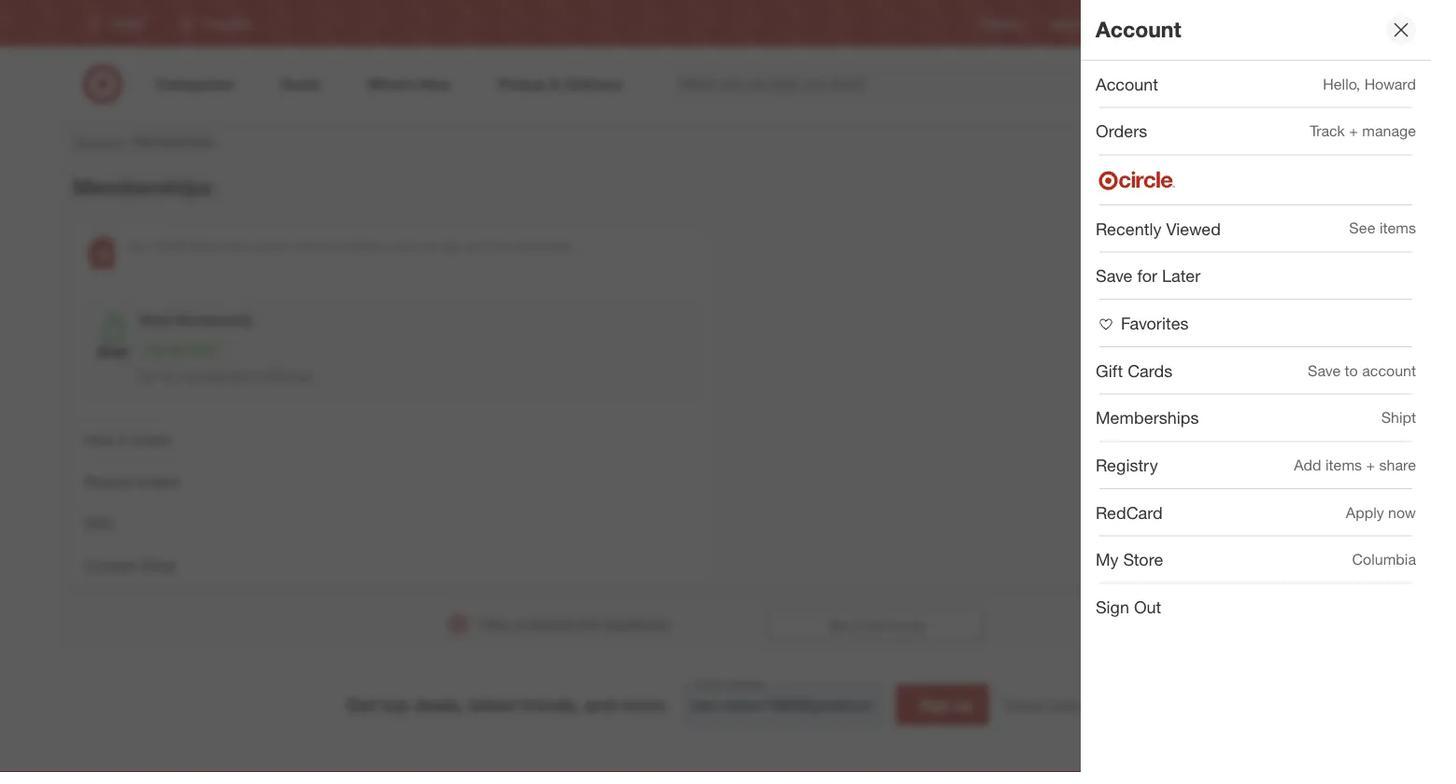 Task type: locate. For each thing, give the bounding box(es) containing it.
0 vertical spatial items
[[1380, 219, 1416, 237]]

out
[[1134, 597, 1162, 618]]

0 horizontal spatial up
[[465, 239, 478, 253]]

redcard inside account dialog
[[1096, 503, 1163, 523]]

+ right track at the right of page
[[1349, 122, 1358, 140]]

1 vertical spatial registry
[[1096, 455, 1158, 475]]

memberships down account / memberships
[[73, 174, 212, 200]]

account up account hello, howard "element"
[[1096, 16, 1182, 43]]

save
[[1096, 266, 1133, 286], [1308, 361, 1341, 380]]

privacy
[[1004, 697, 1047, 713]]

a inside button
[[853, 618, 859, 632]]

more.
[[621, 694, 669, 716]]

2 vertical spatial memberships
[[1096, 408, 1199, 428]]

$99/year
[[270, 370, 313, 384]]

weekly
[[1052, 16, 1087, 30]]

1 horizontal spatial for
[[481, 239, 494, 253]]

1 vertical spatial items
[[1326, 456, 1362, 474]]

get
[[139, 370, 157, 384], [346, 694, 376, 716]]

a left $9.99
[[151, 239, 157, 253]]

0 horizontal spatial +
[[1349, 122, 1358, 140]]

gift cards
[[1096, 361, 1173, 381]]

contact shipt
[[84, 557, 176, 575]]

for left later
[[1137, 266, 1158, 286]]

sign inside button
[[919, 696, 951, 714]]

1 horizontal spatial registry
[[1096, 455, 1158, 475]]

order.
[[392, 239, 421, 253]]

+ left share
[[1366, 456, 1375, 474]]

pay a $9.99 delivery fee on each same day delivery order. or, sign up for an annual plan.
[[129, 239, 573, 253]]

1 vertical spatial for
[[1137, 266, 1158, 286]]

2 horizontal spatial for
[[1137, 266, 1158, 286]]

sign inside account dialog
[[1096, 597, 1129, 618]]

registry
[[980, 16, 1022, 30], [1096, 455, 1158, 475]]

account left "/"
[[73, 134, 122, 150]]

1 vertical spatial up
[[955, 696, 973, 714]]

fee
[[232, 239, 248, 253]]

columbia
[[1352, 551, 1416, 569]]

1 vertical spatial memberships
[[73, 174, 212, 200]]

favorites
[[1121, 313, 1189, 333]]

1 vertical spatial a
[[853, 618, 859, 632]]

0 horizontal spatial sign
[[919, 696, 951, 714]]

get left the
[[139, 370, 157, 384]]

account / memberships
[[73, 134, 214, 150]]

0 vertical spatial get
[[139, 370, 157, 384]]

up
[[465, 239, 478, 253], [955, 696, 973, 714]]

2 vertical spatial shipt
[[141, 557, 176, 575]]

faq link
[[73, 503, 712, 545]]

shipt up the per
[[139, 312, 171, 328]]

0 vertical spatial for
[[481, 239, 494, 253]]

save for save to account
[[1308, 361, 1341, 380]]

1 vertical spatial pay
[[147, 342, 166, 356]]

1 horizontal spatial save
[[1308, 361, 1341, 380]]

us
[[510, 617, 524, 633]]

contact shipt link
[[73, 545, 712, 587]]

0 horizontal spatial get
[[139, 370, 157, 384]]

how
[[84, 431, 114, 449]]

annual
[[513, 239, 546, 253]]

get left 'top'
[[346, 694, 376, 716]]

account dialog
[[1081, 0, 1431, 773]]

$9.99
[[160, 239, 187, 253]]

pay for pay per order
[[147, 342, 166, 356]]

1 horizontal spatial get
[[346, 694, 376, 716]]

a
[[151, 239, 157, 253], [853, 618, 859, 632]]

for left an
[[481, 239, 494, 253]]

1 vertical spatial account
[[1096, 74, 1159, 94]]

+
[[1349, 122, 1358, 140], [1366, 456, 1375, 474]]

up left privacy
[[955, 696, 973, 714]]

registry link
[[980, 15, 1022, 31]]

0 horizontal spatial items
[[1326, 456, 1362, 474]]

share
[[1380, 456, 1416, 474]]

1 vertical spatial save
[[1308, 361, 1341, 380]]

recent orders link
[[73, 460, 712, 503]]

for inside account dialog
[[1137, 266, 1158, 286]]

orders
[[1096, 121, 1148, 141]]

pay left the per
[[147, 342, 166, 356]]

orders
[[136, 473, 179, 491]]

items right add
[[1326, 456, 1362, 474]]

memberships down cards
[[1096, 408, 1199, 428]]

account up orders at the right
[[1096, 74, 1159, 94]]

sign down survey
[[919, 696, 951, 714]]

unlimited
[[180, 370, 225, 384]]

plan.
[[549, 239, 573, 253]]

items
[[1380, 219, 1416, 237], [1326, 456, 1362, 474]]

works
[[131, 431, 171, 449]]

each
[[267, 239, 291, 253]]

pay per order
[[147, 342, 215, 356]]

0 vertical spatial sign
[[1096, 597, 1129, 618]]

0 vertical spatial registry
[[980, 16, 1022, 30]]

pay left $9.99
[[129, 239, 147, 253]]

account
[[1362, 361, 1416, 380]]

0 vertical spatial shipt
[[139, 312, 171, 328]]

2 vertical spatial account
[[73, 134, 122, 150]]

or,
[[424, 239, 438, 253]]

save down recently
[[1096, 266, 1133, 286]]

None text field
[[684, 685, 881, 726]]

faq
[[84, 515, 112, 533]]

sign out
[[1096, 597, 1162, 618]]

memberships right "/"
[[133, 134, 214, 150]]

0 horizontal spatial for
[[253, 370, 266, 384]]

top
[[381, 694, 409, 716]]

1 horizontal spatial sign
[[1096, 597, 1129, 618]]

1 vertical spatial get
[[346, 694, 376, 716]]

0 horizontal spatial registry
[[980, 16, 1022, 30]]

1 vertical spatial redcard
[[1096, 503, 1163, 523]]

save to account
[[1308, 361, 1416, 380]]

0 vertical spatial a
[[151, 239, 157, 253]]

1 horizontal spatial items
[[1380, 219, 1416, 237]]

sign for sign out
[[1096, 597, 1129, 618]]

shipt inside account dialog
[[1381, 409, 1416, 427]]

experience.
[[603, 617, 671, 633]]

save left to
[[1308, 361, 1341, 380]]

0 horizontal spatial a
[[151, 239, 157, 253]]

shipt membership
[[139, 312, 253, 328]]

account link
[[73, 134, 122, 150]]

sign up button
[[896, 685, 989, 726]]

this
[[578, 617, 599, 633]]

search
[[1108, 77, 1152, 95]]

sign
[[1096, 597, 1129, 618], [919, 696, 951, 714]]

registry inside account dialog
[[1096, 455, 1158, 475]]

pay
[[129, 239, 147, 253], [147, 342, 166, 356]]

hello, howard
[[1323, 75, 1416, 93]]

a right take
[[853, 618, 859, 632]]

1 vertical spatial shipt
[[1381, 409, 1416, 427]]

0 vertical spatial pay
[[129, 239, 147, 253]]

shipt
[[139, 312, 171, 328], [1381, 409, 1416, 427], [141, 557, 176, 575]]

up inside the sign up button
[[955, 696, 973, 714]]

up right sign
[[465, 239, 478, 253]]

shipt up share
[[1381, 409, 1416, 427]]

1 vertical spatial sign
[[919, 696, 951, 714]]

1 horizontal spatial up
[[955, 696, 973, 714]]

account hello, howard element
[[1096, 74, 1159, 94]]

0 horizontal spatial save
[[1096, 266, 1133, 286]]

1 vertical spatial +
[[1366, 456, 1375, 474]]

1 horizontal spatial a
[[853, 618, 859, 632]]

0 vertical spatial save
[[1096, 266, 1133, 286]]

sign left the out
[[1096, 597, 1129, 618]]

redcard up my store
[[1096, 503, 1163, 523]]

delivery
[[190, 239, 229, 253]]

account
[[1096, 16, 1182, 43], [1096, 74, 1159, 94], [73, 134, 122, 150]]

sign up
[[919, 696, 973, 714]]

store
[[1124, 550, 1164, 570]]

take a quick survey button
[[769, 610, 983, 640]]

plan
[[229, 370, 250, 384]]

quick
[[862, 618, 889, 632]]

shipt right contact
[[141, 557, 176, 575]]

redcard right 'ad'
[[1134, 16, 1179, 30]]

items right see
[[1380, 219, 1416, 237]]

for right plan
[[253, 370, 266, 384]]



Task type: vqa. For each thing, say whether or not it's contained in the screenshot.
What's
no



Task type: describe. For each thing, give the bounding box(es) containing it.
weekly ad link
[[1052, 15, 1105, 31]]

manage
[[1362, 122, 1416, 140]]

now
[[1388, 504, 1416, 522]]

recently
[[1096, 218, 1162, 238]]

pay for pay a $9.99 delivery fee on each same day delivery order. or, sign up for an annual plan.
[[129, 239, 147, 253]]

membership
[[175, 312, 253, 328]]

later
[[1162, 266, 1201, 286]]

get for get the unlimited plan for $99/year
[[139, 370, 157, 384]]

see items
[[1349, 219, 1416, 237]]

save for later link
[[1081, 253, 1431, 299]]

help
[[480, 617, 507, 633]]

take a quick survey
[[827, 618, 925, 632]]

shipt for shipt
[[1381, 409, 1416, 427]]

view favorites element
[[1096, 313, 1189, 333]]

trends,
[[521, 694, 579, 716]]

apply now
[[1346, 504, 1416, 522]]

my store
[[1096, 550, 1164, 570]]

latest
[[469, 694, 516, 716]]

What can we help you find? suggestions appear below search field
[[668, 64, 1121, 105]]

items for registry
[[1326, 456, 1362, 474]]

recent orders
[[84, 473, 179, 491]]

the
[[161, 370, 176, 384]]

per
[[169, 342, 186, 356]]

gift
[[1096, 361, 1123, 381]]

get top deals, latest trends, and more.
[[346, 694, 669, 716]]

0 vertical spatial +
[[1349, 122, 1358, 140]]

1 horizontal spatial +
[[1366, 456, 1375, 474]]

viewed
[[1166, 218, 1221, 238]]

0 vertical spatial account
[[1096, 16, 1182, 43]]

howard
[[1365, 75, 1416, 93]]

track + manage
[[1310, 122, 1416, 140]]

see
[[1349, 219, 1376, 237]]

get the unlimited plan for $99/year
[[139, 370, 313, 384]]

how it works
[[84, 431, 171, 449]]

delivery
[[349, 239, 389, 253]]

privacy policy
[[1004, 697, 1085, 713]]

recently viewed
[[1096, 218, 1221, 238]]

weekly ad
[[1052, 16, 1105, 30]]

to
[[1345, 361, 1358, 380]]

add
[[1294, 456, 1322, 474]]

hello,
[[1323, 75, 1361, 93]]

0 vertical spatial up
[[465, 239, 478, 253]]

survey
[[892, 618, 925, 632]]

policy
[[1050, 697, 1085, 713]]

save for later
[[1096, 266, 1201, 286]]

contact
[[84, 557, 137, 575]]

items for recently viewed
[[1380, 219, 1416, 237]]

track
[[1310, 122, 1345, 140]]

day
[[327, 239, 346, 253]]

search button
[[1108, 64, 1152, 108]]

on
[[251, 239, 264, 253]]

redcard link
[[1134, 15, 1179, 31]]

get for get top deals, latest trends, and more.
[[346, 694, 376, 716]]

order
[[189, 342, 215, 356]]

shipt inside contact shipt link
[[141, 557, 176, 575]]

/
[[125, 134, 130, 150]]

sign
[[441, 239, 462, 253]]

0 vertical spatial redcard
[[1134, 16, 1179, 30]]

memberships inside account dialog
[[1096, 408, 1199, 428]]

0 vertical spatial memberships
[[133, 134, 214, 150]]

help us improve this experience.
[[480, 617, 671, 633]]

add items + share
[[1294, 456, 1416, 474]]

an
[[497, 239, 510, 253]]

deals,
[[414, 694, 464, 716]]

privacy policy link
[[1004, 696, 1085, 715]]

save for save for later
[[1096, 266, 1133, 286]]

how it works button
[[73, 418, 712, 460]]

2 vertical spatial for
[[253, 370, 266, 384]]

and
[[584, 694, 616, 716]]

a for take
[[853, 618, 859, 632]]

shipt for shipt membership
[[139, 312, 171, 328]]

improve
[[528, 617, 575, 633]]

my
[[1096, 550, 1119, 570]]

apply
[[1346, 504, 1384, 522]]

ad
[[1091, 16, 1105, 30]]

favorites link
[[1081, 300, 1431, 347]]

cards
[[1128, 361, 1173, 381]]

same
[[294, 239, 323, 253]]

sign for sign up
[[919, 696, 951, 714]]

sign out link
[[1081, 584, 1431, 631]]

a for pay
[[151, 239, 157, 253]]



